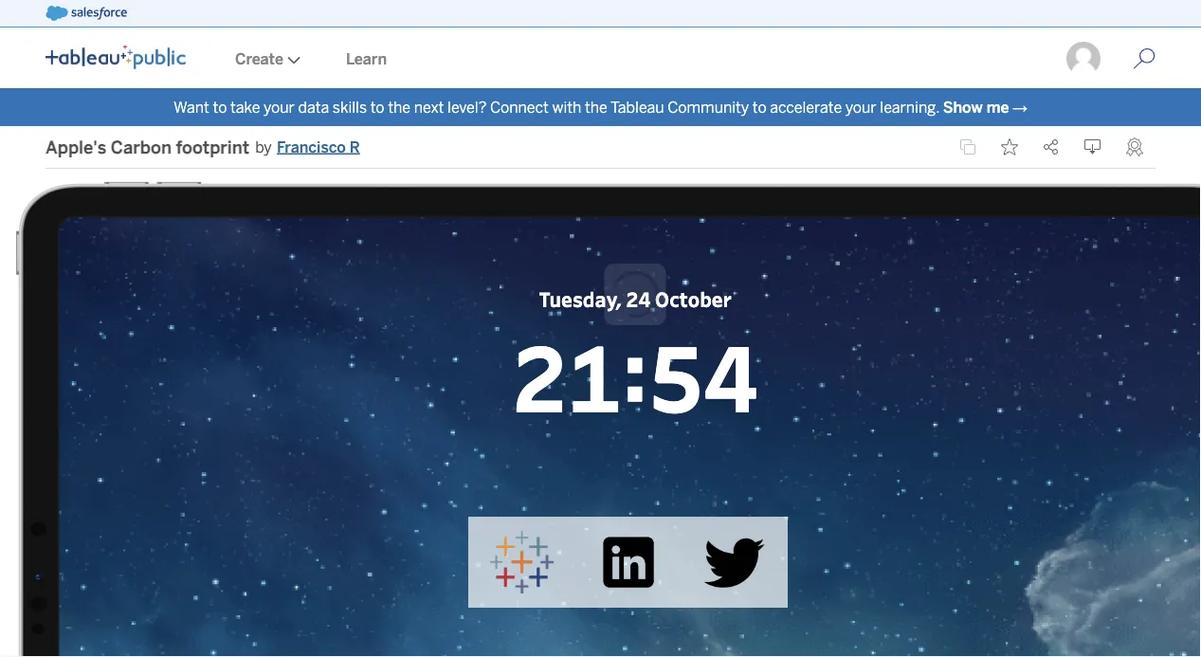 Task type: describe. For each thing, give the bounding box(es) containing it.
disabled by author image
[[960, 139, 977, 156]]

with
[[553, 98, 582, 116]]

learn link
[[323, 29, 410, 88]]

3 to from the left
[[753, 98, 767, 116]]

apple's
[[46, 136, 106, 157]]

show me link
[[944, 98, 1010, 116]]

tara.schultz image
[[1065, 40, 1103, 78]]

connect
[[490, 98, 549, 116]]

by
[[255, 138, 272, 156]]

want to take your data skills to the next level? connect with the tableau community to accelerate your learning. show me →
[[174, 98, 1028, 116]]

→
[[1013, 98, 1028, 116]]

tableau
[[611, 98, 665, 116]]

nominate for viz of the day image
[[1127, 138, 1144, 157]]

show
[[944, 98, 983, 116]]

salesforce logo image
[[46, 6, 127, 21]]

favorite button image
[[1002, 139, 1019, 156]]

1 the from the left
[[388, 98, 411, 116]]

me
[[987, 98, 1010, 116]]

go to search image
[[1111, 47, 1179, 70]]



Task type: vqa. For each thing, say whether or not it's contained in the screenshot.
THE SHEET
no



Task type: locate. For each thing, give the bounding box(es) containing it.
the
[[388, 98, 411, 116], [585, 98, 608, 116]]

francisco r link
[[277, 136, 360, 158]]

logo image
[[46, 45, 186, 69]]

footprint
[[176, 136, 250, 157]]

take
[[231, 98, 260, 116]]

skills
[[333, 98, 367, 116]]

want
[[174, 98, 209, 116]]

to
[[213, 98, 227, 116], [371, 98, 385, 116], [753, 98, 767, 116]]

carbon
[[111, 136, 172, 157]]

francisco
[[277, 138, 346, 156]]

create
[[235, 50, 284, 68]]

2 the from the left
[[585, 98, 608, 116]]

community
[[668, 98, 750, 116]]

your right take
[[264, 98, 295, 116]]

2 horizontal spatial to
[[753, 98, 767, 116]]

level?
[[448, 98, 487, 116]]

to right skills
[[371, 98, 385, 116]]

0 horizontal spatial your
[[264, 98, 295, 116]]

next
[[414, 98, 444, 116]]

1 to from the left
[[213, 98, 227, 116]]

0 horizontal spatial the
[[388, 98, 411, 116]]

1 horizontal spatial the
[[585, 98, 608, 116]]

to left take
[[213, 98, 227, 116]]

1 horizontal spatial to
[[371, 98, 385, 116]]

to left accelerate
[[753, 98, 767, 116]]

your left learning. at right top
[[846, 98, 877, 116]]

apple's carbon footprint by francisco r
[[46, 136, 360, 157]]

2 your from the left
[[846, 98, 877, 116]]

1 horizontal spatial your
[[846, 98, 877, 116]]

the right with
[[585, 98, 608, 116]]

learning.
[[881, 98, 940, 116]]

r
[[350, 138, 360, 156]]

0 horizontal spatial to
[[213, 98, 227, 116]]

learn
[[346, 50, 387, 68]]

create button
[[213, 29, 323, 88]]

your
[[264, 98, 295, 116], [846, 98, 877, 116]]

2 to from the left
[[371, 98, 385, 116]]

the left the next
[[388, 98, 411, 116]]

1 your from the left
[[264, 98, 295, 116]]

accelerate
[[771, 98, 843, 116]]

data
[[298, 98, 329, 116]]



